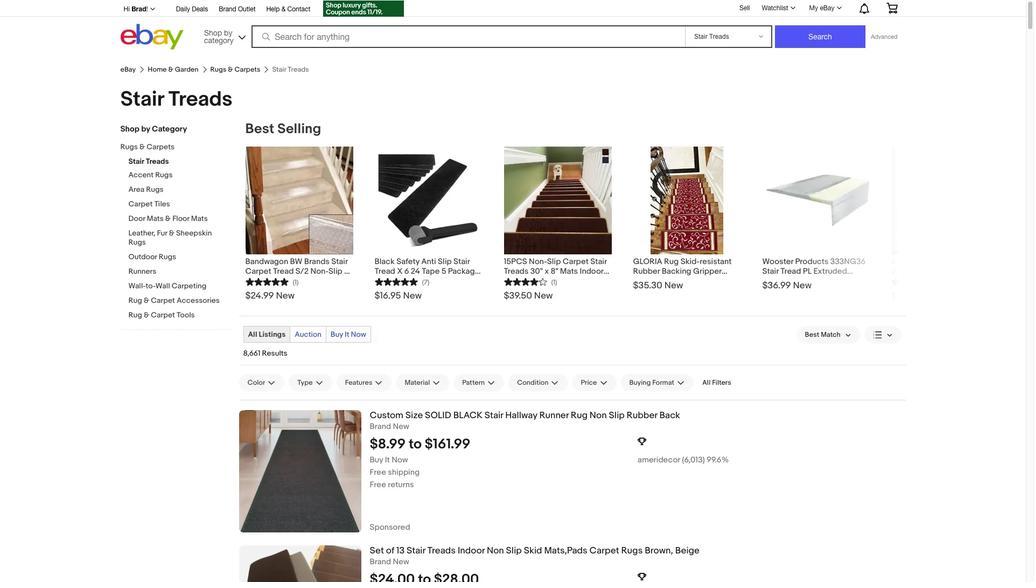 Task type: describe. For each thing, give the bounding box(es) containing it.
tools
[[177, 310, 195, 320]]

runner
[[540, 410, 569, 421]]

(1) link for $24.99
[[246, 277, 299, 287]]

0 horizontal spatial mats
[[147, 214, 164, 223]]

format
[[653, 378, 675, 387]]

category
[[152, 124, 187, 134]]

help & contact
[[267, 5, 311, 13]]

15pcs non-slip carpet stair treads 30" x 8" mats indoor for wooden steps link
[[504, 254, 612, 286]]

$16.95
[[375, 291, 401, 301]]

carpet inside "bandwagon bw brands stair carpet tread s/2 non-slip - set of 2"
[[246, 266, 272, 277]]

8"
[[551, 266, 559, 277]]

$37.99
[[892, 291, 920, 301]]

$8.99 to $161.99 buy it now free shipping free returns
[[370, 436, 471, 490]]

-
[[344, 266, 348, 277]]

main content containing best selling
[[239, 121, 1013, 582]]

set inside the set of 13 stair treads indoor non slip skid mats,pads carpet rugs brown, beige brand new
[[370, 546, 384, 556]]

stair inside black safety anti slip stair tread x 6 24 tape 5 package grit non skid 60 safe
[[454, 257, 470, 267]]

returns
[[388, 480, 414, 490]]

treads inside the set of 13 stair treads indoor non slip skid mats,pads carpet rugs brown, beige brand new
[[428, 546, 456, 556]]

slip inside 6"x30" stair treads non-slip strips indoor clear safety anti slip step grip 15pc
[[909, 276, 923, 286]]

all listings
[[248, 330, 286, 339]]

rugs up runners link
[[159, 252, 176, 261]]

(1) for $39.50 new
[[552, 278, 558, 287]]

grit
[[375, 276, 389, 286]]

stair inside 15pcs non-slip carpet stair treads 30" x 8" mats indoor for wooden steps
[[591, 257, 607, 267]]

gloria rug skid-resistant rubber backing gripper non-slip carpet stair treads - image
[[651, 147, 724, 254]]

non inside custom size solid black stair hallway runner rug non slip rubber back brand new
[[590, 410, 607, 421]]

category
[[204, 36, 234, 44]]

account navigation
[[118, 0, 906, 18]]

now inside 'link'
[[351, 330, 366, 339]]

leather,
[[129, 229, 155, 238]]

brad
[[132, 5, 146, 13]]

rugs up outdoor
[[129, 238, 146, 247]]

indoor inside the set of 13 stair treads indoor non slip skid mats,pads carpet rugs brown, beige brand new
[[458, 546, 485, 556]]

pattern button
[[454, 374, 505, 391]]

black
[[454, 410, 483, 421]]

wooster products 333ng36 stair tread pl extruded alum.3 in. d g6403975
[[763, 257, 866, 286]]

shop by category
[[204, 28, 234, 44]]

(6,013)
[[683, 455, 705, 465]]

wall-to-wall carpeting link
[[129, 281, 231, 292]]

by for category
[[224, 28, 233, 37]]

2 free from the top
[[370, 480, 386, 490]]

best match button
[[797, 326, 861, 343]]

s/2
[[296, 266, 309, 277]]

step
[[925, 276, 942, 286]]

x
[[397, 266, 403, 277]]

bandwagon bw brands stair carpet tread s/2 non-slip - set of 2 link
[[246, 254, 353, 286]]

1 top rated plus image from the top
[[638, 437, 647, 446]]

buy it now link
[[327, 327, 371, 342]]

6"x30" stair treads non-slip strips indoor clear safety anti slip step grip 15pc image
[[892, 147, 1000, 254]]

set inside "bandwagon bw brands stair carpet tread s/2 non-slip - set of 2"
[[246, 276, 258, 286]]

(7)
[[422, 278, 430, 287]]

shop for shop by category
[[120, 124, 140, 134]]

clear
[[941, 266, 961, 277]]

brand outlet link
[[219, 4, 256, 16]]

accessories
[[177, 296, 220, 305]]

all for all listings
[[248, 330, 257, 339]]

(7) link
[[375, 277, 430, 287]]

$16.95 new
[[375, 291, 422, 301]]

carpet tiles link
[[129, 199, 231, 210]]

$36.99
[[763, 280, 792, 291]]

custom size solid black stair hallway runner rug non slip rubber back link
[[370, 410, 906, 421]]

rug & carpet tools link
[[129, 310, 231, 321]]

1 vertical spatial rug
[[129, 310, 142, 320]]

stair inside "bandwagon bw brands stair carpet tread s/2 non-slip - set of 2"
[[332, 257, 348, 267]]

new for $16.95 new
[[403, 291, 422, 301]]

selling
[[278, 121, 321, 137]]

results
[[262, 349, 288, 358]]

carpets for rugs & carpets stair treads accent rugs area rugs carpet tiles door mats & floor mats leather, fur & sheepskin rugs outdoor rugs runners wall-to-wall carpeting rug & carpet accessories rug & carpet tools
[[147, 142, 175, 151]]

new for $35.30 new
[[665, 280, 684, 291]]

new for $24.99 new
[[276, 291, 295, 301]]

home & garden
[[148, 65, 199, 74]]

tiles
[[154, 199, 170, 209]]

none submit inside shop by category banner
[[776, 25, 866, 48]]

extruded
[[814, 266, 848, 277]]

wall-
[[129, 281, 146, 291]]

ebay inside my ebay link
[[821, 4, 835, 12]]

$24.99
[[246, 291, 274, 301]]

accent
[[129, 170, 154, 179]]

custom size solid black stair hallway runner rug non slip rubber back image
[[239, 410, 361, 533]]

condition
[[518, 378, 549, 387]]

$39.50 new
[[504, 291, 553, 301]]

x
[[545, 266, 549, 277]]

deals
[[192, 5, 208, 13]]

1 vertical spatial ebay
[[120, 65, 136, 74]]

features button
[[337, 374, 392, 391]]

(1) link for $39.50
[[504, 277, 558, 287]]

Search for anything text field
[[253, 26, 683, 47]]

for
[[504, 276, 516, 286]]

black
[[375, 257, 395, 267]]

shop by category
[[120, 124, 187, 134]]

rugs up area rugs link
[[155, 170, 173, 179]]

in.
[[790, 276, 799, 286]]

wooster products 333ng36 stair tread pl extruded alum.3 in. d g6403975 image
[[763, 173, 871, 228]]

best match
[[806, 330, 841, 339]]

it inside "$8.99 to $161.99 buy it now free shipping free returns"
[[385, 455, 390, 465]]

ameridecor
[[638, 455, 681, 465]]

carpeting
[[172, 281, 207, 291]]

$35.30 new
[[634, 280, 684, 291]]

tread inside the wooster products 333ng36 stair tread pl extruded alum.3 in. d g6403975
[[781, 266, 802, 277]]

2
[[269, 276, 273, 286]]

of inside the set of 13 stair treads indoor non slip skid mats,pads carpet rugs brown, beige brand new
[[386, 546, 395, 556]]

safety inside black safety anti slip stair tread x 6 24 tape 5 package grit non skid 60 safe
[[397, 257, 420, 267]]

stair inside 6"x30" stair treads non-slip strips indoor clear safety anti slip step grip 15pc
[[918, 257, 935, 267]]

$161.99
[[425, 436, 471, 453]]

treads inside 6"x30" stair treads non-slip strips indoor clear safety anti slip step grip 15pc
[[936, 257, 961, 267]]

bandwagon bw brands stair carpet tread s/2 non-slip - set of 2 image
[[246, 147, 353, 254]]

pl
[[804, 266, 812, 277]]

door
[[129, 214, 145, 223]]

rugs up tiles
[[146, 185, 164, 194]]

brand inside the set of 13 stair treads indoor non slip skid mats,pads carpet rugs brown, beige brand new
[[370, 557, 391, 567]]

safety inside 6"x30" stair treads non-slip strips indoor clear safety anti slip step grip 15pc
[[963, 266, 986, 277]]

$37.99 new
[[892, 291, 940, 301]]

& inside 'account' navigation
[[282, 5, 286, 13]]

condition button
[[509, 374, 568, 391]]

color
[[248, 378, 265, 387]]

slip inside 15pcs non-slip carpet stair treads 30" x 8" mats indoor for wooden steps
[[548, 257, 561, 267]]

2 top rated plus image from the top
[[638, 572, 647, 581]]

brands
[[304, 257, 330, 267]]

fur
[[157, 229, 167, 238]]

solid
[[425, 410, 452, 421]]

(1) for $24.99 new
[[293, 278, 299, 287]]

carpet inside 15pcs non-slip carpet stair treads 30" x 8" mats indoor for wooden steps
[[563, 257, 589, 267]]

carpet up door
[[129, 199, 153, 209]]

buy it now
[[331, 330, 366, 339]]

runners
[[129, 267, 157, 276]]

black safety anti slip stair tread x 6 24 tape 5 package grit non skid 60 safe
[[375, 257, 480, 286]]

help & contact link
[[267, 4, 311, 16]]

it inside 'link'
[[345, 330, 350, 339]]

material
[[405, 378, 430, 387]]

1 horizontal spatial mats
[[191, 214, 208, 223]]

price
[[581, 378, 598, 387]]

match
[[822, 330, 841, 339]]

rugs inside the set of 13 stair treads indoor non slip skid mats,pads carpet rugs brown, beige brand new
[[622, 546, 643, 556]]

carpet down rug & carpet accessories link
[[151, 310, 175, 320]]

sheepskin
[[176, 229, 212, 238]]

!
[[146, 5, 148, 13]]

hi brad !
[[124, 5, 148, 13]]

carpets for rugs & carpets
[[235, 65, 261, 74]]

best for best match
[[806, 330, 820, 339]]

my ebay
[[810, 4, 835, 12]]

wooden
[[517, 276, 549, 286]]

skid inside the set of 13 stair treads indoor non slip skid mats,pads carpet rugs brown, beige brand new
[[524, 546, 543, 556]]

slip inside custom size solid black stair hallway runner rug non slip rubber back brand new
[[609, 410, 625, 421]]

non- inside "bandwagon bw brands stair carpet tread s/2 non-slip - set of 2"
[[311, 266, 329, 277]]

type
[[298, 378, 313, 387]]

treads inside 15pcs non-slip carpet stair treads 30" x 8" mats indoor for wooden steps
[[504, 266, 529, 277]]



Task type: locate. For each thing, give the bounding box(es) containing it.
top rated plus image up ameridecor
[[638, 437, 647, 446]]

free left the returns
[[370, 480, 386, 490]]

tape
[[422, 266, 440, 277]]

of left the 2
[[260, 276, 267, 286]]

new right $24.99
[[276, 291, 295, 301]]

1 horizontal spatial it
[[385, 455, 390, 465]]

rugs & carpets link
[[211, 65, 261, 74], [120, 142, 223, 153]]

2 horizontal spatial tread
[[781, 266, 802, 277]]

best for best selling
[[246, 121, 275, 137]]

5 out of 5 stars image up $16.95 new
[[375, 277, 418, 287]]

1 horizontal spatial buy
[[370, 455, 383, 465]]

tread inside "bandwagon bw brands stair carpet tread s/2 non-slip - set of 2"
[[273, 266, 294, 277]]

2 (1) from the left
[[552, 278, 558, 287]]

0 horizontal spatial 5 out of 5 stars image
[[246, 277, 289, 287]]

5 out of 5 stars image for $37.99
[[892, 277, 935, 287]]

of inside "bandwagon bw brands stair carpet tread s/2 non-slip - set of 2"
[[260, 276, 267, 286]]

0 vertical spatial now
[[351, 330, 366, 339]]

stair up $36.99
[[763, 266, 779, 277]]

0 vertical spatial anti
[[422, 257, 436, 267]]

1 vertical spatial top rated plus image
[[638, 572, 647, 581]]

package
[[448, 266, 480, 277]]

1 vertical spatial by
[[141, 124, 150, 134]]

area rugs link
[[129, 185, 231, 195]]

non inside the set of 13 stair treads indoor non slip skid mats,pads carpet rugs brown, beige brand new
[[487, 546, 504, 556]]

shop inside shop by category
[[204, 28, 222, 37]]

slip inside black safety anti slip stair tread x 6 24 tape 5 package grit non skid 60 safe
[[438, 257, 452, 267]]

3 5 out of 5 stars image from the left
[[892, 277, 935, 287]]

1 vertical spatial it
[[385, 455, 390, 465]]

stair inside rugs & carpets stair treads accent rugs area rugs carpet tiles door mats & floor mats leather, fur & sheepskin rugs outdoor rugs runners wall-to-wall carpeting rug & carpet accessories rug & carpet tools
[[129, 157, 144, 166]]

5 out of 5 stars image
[[246, 277, 289, 287], [375, 277, 418, 287], [892, 277, 935, 287]]

set left 13
[[370, 546, 384, 556]]

safety right clear
[[963, 266, 986, 277]]

$24.99 new
[[246, 291, 295, 301]]

mats inside 15pcs non-slip carpet stair treads 30" x 8" mats indoor for wooden steps
[[561, 266, 579, 277]]

15pc
[[962, 276, 979, 286]]

tread inside black safety anti slip stair tread x 6 24 tape 5 package grit non skid 60 safe
[[375, 266, 396, 277]]

outdoor
[[129, 252, 157, 261]]

1 horizontal spatial 5 out of 5 stars image
[[375, 277, 418, 287]]

1 horizontal spatial by
[[224, 28, 233, 37]]

slip
[[981, 257, 994, 267]]

buying format
[[630, 378, 675, 387]]

pattern
[[463, 378, 485, 387]]

treads
[[169, 87, 233, 112], [146, 157, 169, 166], [936, 257, 961, 267], [504, 266, 529, 277], [428, 546, 456, 556]]

skid left mats,pads
[[524, 546, 543, 556]]

rugs & carpets link down "category"
[[120, 142, 223, 153]]

30"
[[531, 266, 543, 277]]

1 vertical spatial skid
[[524, 546, 543, 556]]

1 horizontal spatial set
[[370, 546, 384, 556]]

garden
[[175, 65, 199, 74]]

5 out of 5 stars image up $24.99 new
[[246, 277, 289, 287]]

wooster
[[763, 257, 794, 267]]

slip inside "bandwagon bw brands stair carpet tread s/2 non-slip - set of 2"
[[329, 266, 343, 277]]

0 horizontal spatial non-
[[311, 266, 329, 277]]

0 horizontal spatial shop
[[120, 124, 140, 134]]

tread
[[273, 266, 294, 277], [375, 266, 396, 277], [781, 266, 802, 277]]

ameridecor (6,013) 99.6%
[[638, 455, 729, 465]]

stair treads
[[120, 87, 233, 112]]

auction link
[[291, 327, 326, 342]]

tread left 'x'
[[375, 266, 396, 277]]

2 horizontal spatial mats
[[561, 266, 579, 277]]

top rated plus image
[[638, 437, 647, 446], [638, 572, 647, 581]]

shop by category banner
[[118, 0, 906, 52]]

6"x30"
[[892, 257, 917, 267]]

stair inside the wooster products 333ng36 stair tread pl extruded alum.3 in. d g6403975
[[763, 266, 779, 277]]

main content
[[239, 121, 1013, 582]]

alum.3
[[763, 276, 789, 286]]

anti inside 6"x30" stair treads non-slip strips indoor clear safety anti slip step grip 15pc
[[892, 276, 907, 286]]

buy inside 'link'
[[331, 330, 343, 339]]

None submit
[[776, 25, 866, 48]]

0 horizontal spatial ebay
[[120, 65, 136, 74]]

mats right "8""
[[561, 266, 579, 277]]

stair up step
[[918, 257, 935, 267]]

shop for shop by category
[[204, 28, 222, 37]]

brand outlet
[[219, 5, 256, 13]]

non- right s/2
[[311, 266, 329, 277]]

rugs down category
[[211, 65, 227, 74]]

1 vertical spatial carpets
[[147, 142, 175, 151]]

(1) link up '$39.50 new'
[[504, 277, 558, 287]]

grip
[[944, 276, 960, 286]]

3 tread from the left
[[781, 266, 802, 277]]

all up 8,661
[[248, 330, 257, 339]]

it
[[345, 330, 350, 339], [385, 455, 390, 465]]

1 horizontal spatial all
[[703, 378, 711, 387]]

price button
[[573, 374, 617, 391]]

watchlist link
[[757, 2, 801, 15]]

new inside the set of 13 stair treads indoor non slip skid mats,pads carpet rugs brown, beige brand new
[[393, 557, 409, 567]]

by inside shop by category
[[224, 28, 233, 37]]

$8.99
[[370, 436, 406, 453]]

anti right 24 at the left
[[422, 257, 436, 267]]

carpets down the shop by category
[[147, 142, 175, 151]]

carpets
[[235, 65, 261, 74], [147, 142, 175, 151]]

2 vertical spatial non
[[487, 546, 504, 556]]

stair right 5
[[454, 257, 470, 267]]

0 horizontal spatial safety
[[397, 257, 420, 267]]

0 vertical spatial best
[[246, 121, 275, 137]]

carpets down shop by category dropdown button
[[235, 65, 261, 74]]

1 horizontal spatial tread
[[375, 266, 396, 277]]

sell
[[740, 4, 751, 12]]

1 horizontal spatial shop
[[204, 28, 222, 37]]

carpet right mats,pads
[[590, 546, 620, 556]]

rugs & carpets stair treads accent rugs area rugs carpet tiles door mats & floor mats leather, fur & sheepskin rugs outdoor rugs runners wall-to-wall carpeting rug & carpet accessories rug & carpet tools
[[120, 142, 220, 320]]

buy inside "$8.99 to $161.99 buy it now free shipping free returns"
[[370, 455, 383, 465]]

0 horizontal spatial (1) link
[[246, 277, 299, 287]]

1 horizontal spatial safety
[[963, 266, 986, 277]]

get the coupon image
[[324, 1, 404, 17]]

custom size solid black stair hallway runner rug non slip rubber back brand new
[[370, 410, 681, 432]]

(1) link up $24.99 new
[[246, 277, 299, 287]]

1 vertical spatial shop
[[120, 124, 140, 134]]

set
[[246, 276, 258, 286], [370, 546, 384, 556]]

shop down deals
[[204, 28, 222, 37]]

1 vertical spatial rugs & carpets link
[[120, 142, 223, 153]]

0 horizontal spatial indoor
[[458, 546, 485, 556]]

mats up sheepskin
[[191, 214, 208, 223]]

0 vertical spatial free
[[370, 467, 386, 477]]

buy
[[331, 330, 343, 339], [370, 455, 383, 465]]

1 horizontal spatial non
[[487, 546, 504, 556]]

6"x30" stair treads non-slip strips indoor clear safety anti slip step grip 15pc
[[892, 257, 994, 286]]

slip left rubber
[[609, 410, 625, 421]]

4 out of 5 stars image
[[504, 277, 547, 287]]

all left filters
[[703, 378, 711, 387]]

5 out of 5 stars image up $37.99 new
[[892, 277, 935, 287]]

1 horizontal spatial skid
[[524, 546, 543, 556]]

2 horizontal spatial indoor
[[916, 266, 939, 277]]

0 vertical spatial set
[[246, 276, 258, 286]]

0 horizontal spatial best
[[246, 121, 275, 137]]

stair up the shop by category
[[120, 87, 164, 112]]

0 vertical spatial of
[[260, 276, 267, 286]]

0 vertical spatial it
[[345, 330, 350, 339]]

brand left outlet
[[219, 5, 236, 13]]

2 5 out of 5 stars image from the left
[[375, 277, 418, 287]]

treads up grip at the right of the page
[[936, 257, 961, 267]]

all filters button
[[699, 374, 736, 391]]

now up features
[[351, 330, 366, 339]]

stair inside the set of 13 stair treads indoor non slip skid mats,pads carpet rugs brown, beige brand new
[[407, 546, 426, 556]]

all inside button
[[703, 378, 711, 387]]

1 vertical spatial anti
[[892, 276, 907, 286]]

0 vertical spatial brand
[[219, 5, 236, 13]]

skid
[[408, 276, 424, 286], [524, 546, 543, 556]]

tread for $16.95
[[375, 266, 396, 277]]

rugs left brown, on the right bottom
[[622, 546, 643, 556]]

it right auction link
[[345, 330, 350, 339]]

strips
[[892, 266, 914, 277]]

0 horizontal spatial anti
[[422, 257, 436, 267]]

it down '$8.99'
[[385, 455, 390, 465]]

non- left "8""
[[529, 257, 548, 267]]

new for $36.99 new
[[794, 280, 812, 291]]

rugs down the shop by category
[[120, 142, 138, 151]]

now inside "$8.99 to $161.99 buy it now free shipping free returns"
[[392, 455, 408, 465]]

brand inside custom size solid black stair hallway runner rug non slip rubber back brand new
[[370, 421, 391, 432]]

slip right 30"
[[548, 257, 561, 267]]

2 horizontal spatial 5 out of 5 stars image
[[892, 277, 935, 287]]

1 vertical spatial all
[[703, 378, 711, 387]]

best left selling
[[246, 121, 275, 137]]

0 vertical spatial rugs & carpets link
[[211, 65, 261, 74]]

slip up safe
[[438, 257, 452, 267]]

set up $24.99
[[246, 276, 258, 286]]

tread left s/2
[[273, 266, 294, 277]]

your shopping cart image
[[886, 3, 899, 13]]

rug inside custom size solid black stair hallway runner rug non slip rubber back brand new
[[571, 410, 588, 421]]

0 vertical spatial skid
[[408, 276, 424, 286]]

home
[[148, 65, 167, 74]]

slip inside the set of 13 stair treads indoor non slip skid mats,pads carpet rugs brown, beige brand new
[[506, 546, 522, 556]]

mats up fur
[[147, 214, 164, 223]]

1 vertical spatial of
[[386, 546, 395, 556]]

new down size
[[393, 421, 409, 432]]

buy down '$8.99'
[[370, 455, 383, 465]]

by for category
[[141, 124, 150, 134]]

1 vertical spatial now
[[392, 455, 408, 465]]

0 vertical spatial top rated plus image
[[638, 437, 647, 446]]

carpets inside rugs & carpets stair treads accent rugs area rugs carpet tiles door mats & floor mats leather, fur & sheepskin rugs outdoor rugs runners wall-to-wall carpeting rug & carpet accessories rug & carpet tools
[[147, 142, 175, 151]]

new
[[665, 280, 684, 291], [794, 280, 812, 291], [276, 291, 295, 301], [403, 291, 422, 301], [535, 291, 553, 301], [922, 291, 940, 301], [393, 421, 409, 432], [393, 557, 409, 567]]

set of 13 stair treads indoor non slip skid mats,pads carpet rugs brown, beige brand new
[[370, 546, 700, 567]]

1 vertical spatial brand
[[370, 421, 391, 432]]

60
[[425, 276, 435, 286]]

of
[[260, 276, 267, 286], [386, 546, 395, 556]]

top rated plus image down set of 13 stair treads indoor non slip skid mats,pads carpet rugs brown, beige 'link'
[[638, 572, 647, 581]]

skid left "60"
[[408, 276, 424, 286]]

non- inside 6"x30" stair treads non-slip strips indoor clear safety anti slip step grip 15pc
[[963, 257, 981, 267]]

0 horizontal spatial set
[[246, 276, 258, 286]]

shop left "category"
[[120, 124, 140, 134]]

carpet right "8""
[[563, 257, 589, 267]]

0 vertical spatial by
[[224, 28, 233, 37]]

help
[[267, 5, 280, 13]]

hi
[[124, 5, 130, 13]]

2 horizontal spatial non-
[[963, 257, 981, 267]]

non- inside 15pcs non-slip carpet stair treads 30" x 8" mats indoor for wooden steps
[[529, 257, 548, 267]]

outdoor rugs link
[[129, 252, 231, 263]]

treads down the 'garden'
[[169, 87, 233, 112]]

new down 13
[[393, 557, 409, 567]]

333ng36
[[831, 257, 866, 267]]

1 tread from the left
[[273, 266, 294, 277]]

carpet down "wall"
[[151, 296, 175, 305]]

treads right 13
[[428, 546, 456, 556]]

0 horizontal spatial buy
[[331, 330, 343, 339]]

black safety anti slip stair tread x 6 24 tape 5 package grit non skid 60 safe image
[[375, 147, 483, 254]]

1 horizontal spatial best
[[806, 330, 820, 339]]

0 horizontal spatial carpets
[[147, 142, 175, 151]]

(1) down "8""
[[552, 278, 558, 287]]

1 horizontal spatial non-
[[529, 257, 548, 267]]

rugs & carpets link down category
[[211, 65, 261, 74]]

daily deals link
[[176, 4, 208, 16]]

0 horizontal spatial (1)
[[293, 278, 299, 287]]

rugs & carpets
[[211, 65, 261, 74]]

of left 13
[[386, 546, 395, 556]]

safety
[[397, 257, 420, 267], [963, 266, 986, 277]]

1 (1) link from the left
[[246, 277, 299, 287]]

6"x30" stair treads non-slip strips indoor clear safety anti slip step grip 15pc link
[[892, 254, 1000, 286]]

new down pl
[[794, 280, 812, 291]]

carpet inside the set of 13 stair treads indoor non slip skid mats,pads carpet rugs brown, beige brand new
[[590, 546, 620, 556]]

color button
[[239, 374, 285, 391]]

0 vertical spatial shop
[[204, 28, 222, 37]]

2 horizontal spatial non
[[590, 410, 607, 421]]

new inside custom size solid black stair hallway runner rug non slip rubber back brand new
[[393, 421, 409, 432]]

0 horizontal spatial all
[[248, 330, 257, 339]]

shop by category button
[[199, 24, 248, 47]]

1 horizontal spatial ebay
[[821, 4, 835, 12]]

slip up $37.99 new
[[909, 276, 923, 286]]

1 vertical spatial non
[[590, 410, 607, 421]]

anti up $37.99 at the right
[[892, 276, 907, 286]]

leather, fur & sheepskin rugs link
[[129, 229, 231, 248]]

contact
[[288, 5, 311, 13]]

8,661 results
[[243, 349, 288, 358]]

2 vertical spatial brand
[[370, 557, 391, 567]]

99.6%
[[707, 455, 729, 465]]

1 horizontal spatial indoor
[[580, 266, 604, 277]]

1 horizontal spatial now
[[392, 455, 408, 465]]

mats,pads
[[545, 546, 588, 556]]

slip left mats,pads
[[506, 546, 522, 556]]

now up shipping
[[392, 455, 408, 465]]

tread up the $36.99 new
[[781, 266, 802, 277]]

features
[[345, 378, 373, 387]]

1 (1) from the left
[[293, 278, 299, 287]]

0 vertical spatial rug
[[129, 296, 142, 305]]

1 vertical spatial best
[[806, 330, 820, 339]]

5 out of 5 stars image for $24.99
[[246, 277, 289, 287]]

all listings link
[[244, 327, 290, 342]]

0 horizontal spatial it
[[345, 330, 350, 339]]

0 horizontal spatial of
[[260, 276, 267, 286]]

stair right black
[[485, 410, 504, 421]]

buying
[[630, 378, 651, 387]]

0 horizontal spatial by
[[141, 124, 150, 134]]

slip left -
[[329, 266, 343, 277]]

wooster products 333ng36 stair tread pl extruded alum.3 in. d g6403975 link
[[763, 254, 871, 286]]

skid inside black safety anti slip stair tread x 6 24 tape 5 package grit non skid 60 safe
[[408, 276, 424, 286]]

stair up accent
[[129, 157, 144, 166]]

best selling
[[246, 121, 321, 137]]

0 horizontal spatial non
[[391, 276, 406, 286]]

0 horizontal spatial tread
[[273, 266, 294, 277]]

free left shipping
[[370, 467, 386, 477]]

brand down sponsored
[[370, 557, 391, 567]]

tread for $24.99
[[273, 266, 294, 277]]

15pcs non-slip carpet stair treads 30" x 8" mats indoor for wooden steps
[[504, 257, 607, 286]]

1 horizontal spatial of
[[386, 546, 395, 556]]

treads up accent
[[146, 157, 169, 166]]

home & garden link
[[148, 65, 199, 74]]

carpet
[[129, 199, 153, 209], [563, 257, 589, 267], [246, 266, 272, 277], [151, 296, 175, 305], [151, 310, 175, 320], [590, 546, 620, 556]]

0 vertical spatial ebay
[[821, 4, 835, 12]]

1 vertical spatial free
[[370, 480, 386, 490]]

1 free from the top
[[370, 467, 386, 477]]

view: list view image
[[874, 329, 893, 340]]

carpet up $24.99
[[246, 266, 272, 277]]

new for $37.99 new
[[922, 291, 940, 301]]

hallway
[[506, 410, 538, 421]]

by left "category"
[[141, 124, 150, 134]]

1 5 out of 5 stars image from the left
[[246, 277, 289, 287]]

bw
[[290, 257, 303, 267]]

stair right "8""
[[591, 257, 607, 267]]

all for all filters
[[703, 378, 711, 387]]

(1) down s/2
[[293, 278, 299, 287]]

treads inside rugs & carpets stair treads accent rugs area rugs carpet tiles door mats & floor mats leather, fur & sheepskin rugs outdoor rugs runners wall-to-wall carpeting rug & carpet accessories rug & carpet tools
[[146, 157, 169, 166]]

1 horizontal spatial anti
[[892, 276, 907, 286]]

non-
[[529, 257, 548, 267], [963, 257, 981, 267], [311, 266, 329, 277]]

runners link
[[129, 267, 231, 277]]

new right $35.30
[[665, 280, 684, 291]]

rubber
[[627, 410, 658, 421]]

my ebay link
[[804, 2, 847, 15]]

2 tread from the left
[[375, 266, 396, 277]]

new for $39.50 new
[[535, 291, 553, 301]]

0 vertical spatial all
[[248, 330, 257, 339]]

steps
[[550, 276, 572, 286]]

buying format button
[[621, 374, 694, 391]]

0 vertical spatial carpets
[[235, 65, 261, 74]]

0 vertical spatial non
[[391, 276, 406, 286]]

non
[[391, 276, 406, 286], [590, 410, 607, 421], [487, 546, 504, 556]]

0 vertical spatial buy
[[331, 330, 343, 339]]

material button
[[396, 374, 450, 391]]

2 vertical spatial rug
[[571, 410, 588, 421]]

indoor inside 6"x30" stair treads non-slip strips indoor clear safety anti slip step grip 15pc
[[916, 266, 939, 277]]

2 (1) link from the left
[[504, 277, 558, 287]]

anti inside black safety anti slip stair tread x 6 24 tape 5 package grit non skid 60 safe
[[422, 257, 436, 267]]

1 vertical spatial set
[[370, 546, 384, 556]]

to
[[409, 436, 422, 453]]

24
[[411, 266, 420, 277]]

by down brand outlet 'link'
[[224, 28, 233, 37]]

1 horizontal spatial (1)
[[552, 278, 558, 287]]

safety up (7) link
[[397, 257, 420, 267]]

15pcs non-slip carpet stair treads 30" x 8" mats indoor for wooden steps image
[[504, 147, 612, 254]]

safe
[[437, 276, 453, 286]]

all filters
[[703, 378, 732, 387]]

brand inside 'link'
[[219, 5, 236, 13]]

1 horizontal spatial carpets
[[235, 65, 261, 74]]

treads left 30"
[[504, 266, 529, 277]]

stair inside custom size solid black stair hallway runner rug non slip rubber back brand new
[[485, 410, 504, 421]]

best left match
[[806, 330, 820, 339]]

floor
[[173, 214, 190, 223]]

stair right 13
[[407, 546, 426, 556]]

buy right auction
[[331, 330, 343, 339]]

indoor inside 15pcs non-slip carpet stair treads 30" x 8" mats indoor for wooden steps
[[580, 266, 604, 277]]

1 vertical spatial buy
[[370, 455, 383, 465]]

non- up 15pc
[[963, 257, 981, 267]]

brand down custom
[[370, 421, 391, 432]]

new down step
[[922, 291, 940, 301]]

0 horizontal spatial now
[[351, 330, 366, 339]]

new down (7) link
[[403, 291, 422, 301]]

1 horizontal spatial (1) link
[[504, 277, 558, 287]]

indoor
[[580, 266, 604, 277], [916, 266, 939, 277], [458, 546, 485, 556]]

rug & carpet accessories link
[[129, 296, 231, 306]]

0 horizontal spatial skid
[[408, 276, 424, 286]]

best inside dropdown button
[[806, 330, 820, 339]]

ebay left 'home'
[[120, 65, 136, 74]]

bandwagon
[[246, 257, 288, 267]]

5 out of 5 stars image for $16.95
[[375, 277, 418, 287]]

non inside black safety anti slip stair tread x 6 24 tape 5 package grit non skid 60 safe
[[391, 276, 406, 286]]

new down 'wooden'
[[535, 291, 553, 301]]

stair right brands
[[332, 257, 348, 267]]

ebay right my
[[821, 4, 835, 12]]



Task type: vqa. For each thing, say whether or not it's contained in the screenshot.
(1) to the right
yes



